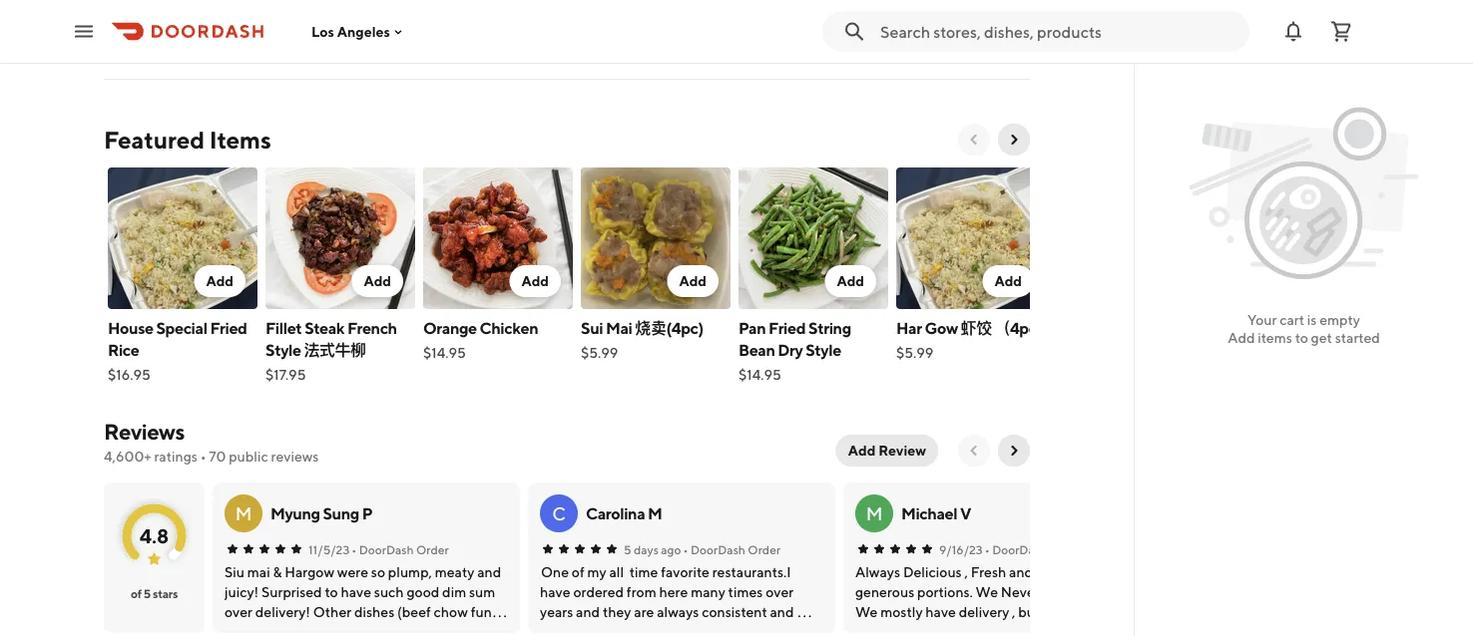Task type: describe. For each thing, give the bounding box(es) containing it.
days
[[634, 543, 659, 557]]

gow
[[925, 319, 958, 338]]

doordash for myung sung p
[[359, 543, 414, 557]]

• for michael v
[[985, 543, 990, 557]]

sui mai 烧卖(4pc) $5.99
[[581, 319, 704, 361]]

started
[[1335, 330, 1380, 346]]

next button of carousel image
[[1006, 132, 1022, 148]]

myung sung p
[[270, 505, 373, 524]]

$17.95
[[266, 367, 306, 383]]

previous image
[[966, 443, 982, 459]]

• inside reviews 4,600+ ratings • 70 public reviews
[[200, 449, 206, 465]]

angeles
[[337, 23, 390, 40]]

sung
[[323, 505, 359, 524]]

（4pc)
[[995, 319, 1042, 338]]

add button for har gow 虾饺 （4pc)
[[983, 266, 1034, 297]]

doordash for michael v
[[992, 543, 1047, 557]]

pan fried string bean dry style $14.95
[[739, 319, 851, 383]]

pan fried string bean dry style image
[[739, 168, 888, 309]]

stars
[[153, 587, 178, 601]]

9/16/23
[[939, 543, 983, 557]]

• doordash order for myung sung p
[[352, 543, 449, 557]]

dry
[[778, 341, 803, 360]]

public
[[229, 449, 268, 465]]

• for myung sung p
[[352, 543, 357, 557]]

mai
[[606, 319, 632, 338]]

empty
[[1320, 312, 1360, 328]]

delivery for delivery time
[[331, 8, 381, 25]]

is
[[1307, 312, 1317, 328]]

order for carolina m
[[748, 543, 781, 557]]

doordash for carolina m
[[691, 543, 746, 557]]

notification bell image
[[1282, 19, 1306, 43]]

time
[[384, 8, 413, 25]]

add button for house special fried rice
[[194, 266, 246, 297]]

$14.95 inside orange chicken $14.95
[[423, 345, 466, 361]]

m for myung sung p
[[235, 503, 252, 525]]

Store search: begin typing to search for stores available on DoorDash text field
[[880, 20, 1238, 42]]

los angeles button
[[311, 23, 406, 40]]

c
[[552, 503, 566, 525]]

add for har gow 虾饺 （4pc)
[[995, 273, 1022, 289]]

order methods option group
[[835, 0, 1030, 26]]

featured items
[[104, 125, 271, 154]]

fried inside pan fried string bean dry style $14.95
[[769, 319, 806, 338]]

min for 15 min
[[981, 7, 1001, 21]]

reviews 4,600+ ratings • 70 public reviews
[[104, 419, 319, 465]]

min for 23 min
[[884, 7, 904, 21]]

string
[[808, 319, 851, 338]]

0 items, open order cart image
[[1330, 19, 1353, 43]]

style inside pan fried string bean dry style $14.95
[[806, 341, 841, 360]]

法式牛柳
[[304, 341, 366, 360]]

of
[[131, 587, 141, 601]]

p
[[362, 505, 373, 524]]

featured items heading
[[104, 124, 271, 156]]

• doordash order for carolina m
[[683, 543, 781, 557]]

to
[[1295, 330, 1308, 346]]

烧卖(4pc)
[[635, 319, 704, 338]]

5 days ago
[[624, 543, 681, 557]]

of 5 stars
[[131, 587, 178, 601]]

pan
[[739, 319, 766, 338]]

$5.99 inside har gow 虾饺 （4pc) $5.99
[[896, 345, 934, 361]]

reviews
[[104, 419, 184, 445]]

add button for pan fried string bean dry style
[[825, 266, 876, 297]]

previous button of carousel image
[[966, 132, 982, 148]]

sui mai 烧卖(4pc) image
[[581, 168, 731, 309]]

v
[[960, 505, 971, 524]]

myung
[[270, 505, 320, 524]]

1 horizontal spatial m
[[648, 505, 662, 524]]

fried inside house special fried rice $16.95
[[210, 319, 247, 338]]

orange chicken image
[[423, 168, 573, 309]]

add review
[[848, 443, 926, 459]]

los
[[311, 23, 334, 40]]

orange
[[423, 319, 477, 338]]



Task type: locate. For each thing, give the bounding box(es) containing it.
2 horizontal spatial m
[[866, 503, 883, 525]]

doordash right "ago"
[[691, 543, 746, 557]]

4.8
[[140, 525, 169, 548]]

min right 23
[[884, 7, 904, 21]]

0 horizontal spatial $5.99
[[581, 345, 618, 361]]

sui
[[581, 319, 603, 338]]

add inside your cart is empty add items to get started
[[1228, 330, 1255, 346]]

5 add button from the left
[[825, 266, 876, 297]]

• left the 70
[[200, 449, 206, 465]]

rice
[[108, 341, 139, 360]]

1 min from the left
[[884, 7, 904, 21]]

add button for fillet steak french style 法式牛柳
[[352, 266, 403, 297]]

reviews
[[271, 449, 319, 465]]

2 $5.99 from the left
[[896, 345, 934, 361]]

6 add button from the left
[[983, 266, 1034, 297]]

23 min radio
[[835, 0, 937, 26]]

m left michael
[[866, 503, 883, 525]]

1 order from the left
[[416, 543, 449, 557]]

fried right "special"
[[210, 319, 247, 338]]

•
[[200, 449, 206, 465], [352, 543, 357, 557], [683, 543, 688, 557], [985, 543, 990, 557]]

style down string on the bottom right of the page
[[806, 341, 841, 360]]

michael v
[[901, 505, 971, 524]]

0 horizontal spatial fried
[[210, 319, 247, 338]]

$16.95
[[108, 367, 150, 383]]

orange chicken $14.95
[[423, 319, 538, 361]]

$5.99
[[581, 345, 618, 361], [896, 345, 934, 361]]

carolina m
[[586, 505, 662, 524]]

ago
[[661, 543, 681, 557]]

1 horizontal spatial min
[[981, 7, 1001, 21]]

fillet
[[266, 319, 302, 338]]

delivery time
[[331, 8, 413, 25]]

add up （4pc)
[[995, 273, 1022, 289]]

los angeles
[[311, 23, 390, 40]]

2 horizontal spatial order
[[1050, 543, 1082, 557]]

3 order from the left
[[1050, 543, 1082, 557]]

house
[[108, 319, 153, 338]]

ratings
[[154, 449, 198, 465]]

add for house special fried rice
[[206, 273, 234, 289]]

add button up 烧卖(4pc)
[[667, 266, 719, 297]]

4,600+
[[104, 449, 151, 465]]

add button for sui mai 烧卖(4pc)
[[667, 266, 719, 297]]

$14.95 down "orange"
[[423, 345, 466, 361]]

1 horizontal spatial doordash
[[691, 543, 746, 557]]

add up 烧卖(4pc)
[[679, 273, 707, 289]]

2 style from the left
[[806, 341, 841, 360]]

1 doordash from the left
[[359, 543, 414, 557]]

0 vertical spatial $14.95
[[423, 345, 466, 361]]

$5.99 inside sui mai 烧卖(4pc) $5.99
[[581, 345, 618, 361]]

add review button
[[836, 435, 938, 467]]

1 fried from the left
[[210, 319, 247, 338]]

fried up dry
[[769, 319, 806, 338]]

5
[[624, 543, 631, 557], [144, 587, 151, 601]]

2 add button from the left
[[352, 266, 403, 297]]

steak
[[305, 319, 344, 338]]

• doordash order down p
[[352, 543, 449, 557]]

2 horizontal spatial doordash
[[992, 543, 1047, 557]]

add button for orange chicken
[[509, 266, 561, 297]]

house special fried rice $16.95
[[108, 319, 247, 383]]

3 add button from the left
[[509, 266, 561, 297]]

1 $5.99 from the left
[[581, 345, 618, 361]]

style inside fillet steak french style 法式牛柳 $17.95
[[266, 341, 301, 360]]

add for orange chicken
[[521, 273, 549, 289]]

items
[[209, 125, 271, 154]]

2 horizontal spatial • doordash order
[[985, 543, 1082, 557]]

style
[[266, 341, 301, 360], [806, 341, 841, 360]]

reviews link
[[104, 419, 184, 445]]

your cart is empty add items to get started
[[1228, 312, 1380, 346]]

featured
[[104, 125, 205, 154]]

add up chicken
[[521, 273, 549, 289]]

5 left days
[[624, 543, 631, 557]]

15 min
[[966, 7, 1001, 21]]

23
[[868, 7, 881, 21]]

order for myung sung p
[[416, 543, 449, 557]]

1 horizontal spatial fried
[[769, 319, 806, 338]]

min inside 15 min radio
[[981, 7, 1001, 21]]

2 doordash from the left
[[691, 543, 746, 557]]

m up 5 days ago
[[648, 505, 662, 524]]

doordash right 9/16/23 at the bottom
[[992, 543, 1047, 557]]

1 horizontal spatial $14.95
[[739, 367, 781, 383]]

23 min
[[868, 7, 904, 21]]

add for fillet steak french style 法式牛柳
[[364, 273, 391, 289]]

$14.95
[[423, 345, 466, 361], [739, 367, 781, 383]]

open menu image
[[72, 19, 96, 43]]

m for michael v
[[866, 503, 883, 525]]

fillet steak french style 法式牛柳 image
[[266, 168, 415, 309]]

add
[[206, 273, 234, 289], [364, 273, 391, 289], [521, 273, 549, 289], [679, 273, 707, 289], [837, 273, 864, 289], [995, 273, 1022, 289], [1228, 330, 1255, 346], [848, 443, 876, 459]]

$5.99 down har
[[896, 345, 934, 361]]

delivery for delivery fee
[[163, 9, 214, 25]]

delivery fee
[[163, 9, 237, 25]]

1 horizontal spatial $5.99
[[896, 345, 934, 361]]

add up string on the bottom right of the page
[[837, 273, 864, 289]]

review
[[879, 443, 926, 459]]

add left review
[[848, 443, 876, 459]]

0 horizontal spatial 5
[[144, 587, 151, 601]]

4 add button from the left
[[667, 266, 719, 297]]

house special fried rice image
[[108, 168, 258, 309]]

get
[[1311, 330, 1332, 346]]

1 style from the left
[[266, 341, 301, 360]]

• doordash order right "ago"
[[683, 543, 781, 557]]

0 horizontal spatial style
[[266, 341, 301, 360]]

add button
[[194, 266, 246, 297], [352, 266, 403, 297], [509, 266, 561, 297], [667, 266, 719, 297], [825, 266, 876, 297], [983, 266, 1034, 297]]

3 doordash from the left
[[992, 543, 1047, 557]]

michael
[[901, 505, 957, 524]]

• right 9/16/23 at the bottom
[[985, 543, 990, 557]]

your
[[1248, 312, 1277, 328]]

2 order from the left
[[748, 543, 781, 557]]

0 vertical spatial 5
[[624, 543, 631, 557]]

min right 15
[[981, 7, 1001, 21]]

3 • doordash order from the left
[[985, 543, 1082, 557]]

min inside 23 min radio
[[884, 7, 904, 21]]

add down your
[[1228, 330, 1255, 346]]

1 horizontal spatial style
[[806, 341, 841, 360]]

5 right of
[[144, 587, 151, 601]]

1 horizontal spatial 5
[[624, 543, 631, 557]]

2 fried from the left
[[769, 319, 806, 338]]

order
[[416, 543, 449, 557], [748, 543, 781, 557], [1050, 543, 1082, 557]]

• doordash order right 9/16/23 at the bottom
[[985, 543, 1082, 557]]

1 vertical spatial 5
[[144, 587, 151, 601]]

add inside add review button
[[848, 443, 876, 459]]

har
[[896, 319, 922, 338]]

delivery
[[331, 8, 381, 25], [163, 9, 214, 25]]

chicken
[[480, 319, 538, 338]]

0 horizontal spatial min
[[884, 7, 904, 21]]

har gow 虾饺 （4pc) image
[[896, 168, 1046, 309]]

• right "ago"
[[683, 543, 688, 557]]

m
[[235, 503, 252, 525], [866, 503, 883, 525], [648, 505, 662, 524]]

15 min radio
[[925, 0, 1030, 26]]

carolina
[[586, 505, 645, 524]]

add button up （4pc)
[[983, 266, 1034, 297]]

french
[[347, 319, 397, 338]]

• for carolina m
[[683, 543, 688, 557]]

0 horizontal spatial m
[[235, 503, 252, 525]]

doordash
[[359, 543, 414, 557], [691, 543, 746, 557], [992, 543, 1047, 557]]

add up "special"
[[206, 273, 234, 289]]

bean
[[739, 341, 775, 360]]

• doordash order
[[352, 543, 449, 557], [683, 543, 781, 557], [985, 543, 1082, 557]]

15
[[966, 7, 978, 21]]

doordash down p
[[359, 543, 414, 557]]

order for michael v
[[1050, 543, 1082, 557]]

0 horizontal spatial doordash
[[359, 543, 414, 557]]

1 horizontal spatial delivery
[[331, 8, 381, 25]]

add button up french
[[352, 266, 403, 297]]

0 horizontal spatial order
[[416, 543, 449, 557]]

2 • doordash order from the left
[[683, 543, 781, 557]]

har gow 虾饺 （4pc) $5.99
[[896, 319, 1042, 361]]

add button up string on the bottom right of the page
[[825, 266, 876, 297]]

min
[[884, 7, 904, 21], [981, 7, 1001, 21]]

add for pan fried string bean dry style
[[837, 273, 864, 289]]

• right 11/5/23 at the bottom
[[352, 543, 357, 557]]

fee
[[217, 9, 237, 25]]

style down "fillet"
[[266, 341, 301, 360]]

$5.99 down sui
[[581, 345, 618, 361]]

items
[[1258, 330, 1292, 346]]

11/5/23
[[308, 543, 350, 557]]

0 horizontal spatial delivery
[[163, 9, 214, 25]]

• doordash order for michael v
[[985, 543, 1082, 557]]

1 horizontal spatial • doordash order
[[683, 543, 781, 557]]

2 min from the left
[[981, 7, 1001, 21]]

70
[[209, 449, 226, 465]]

add button up chicken
[[509, 266, 561, 297]]

special
[[156, 319, 207, 338]]

$14.95 down bean
[[739, 367, 781, 383]]

1 • doordash order from the left
[[352, 543, 449, 557]]

1 add button from the left
[[194, 266, 246, 297]]

1 vertical spatial $14.95
[[739, 367, 781, 383]]

next image
[[1006, 443, 1022, 459]]

0 horizontal spatial • doordash order
[[352, 543, 449, 557]]

虾饺
[[961, 319, 992, 338]]

$14.95 inside pan fried string bean dry style $14.95
[[739, 367, 781, 383]]

0 horizontal spatial $14.95
[[423, 345, 466, 361]]

1 horizontal spatial order
[[748, 543, 781, 557]]

add button up "special"
[[194, 266, 246, 297]]

add for sui mai 烧卖(4pc)
[[679, 273, 707, 289]]

m left myung
[[235, 503, 252, 525]]

add up french
[[364, 273, 391, 289]]

fried
[[210, 319, 247, 338], [769, 319, 806, 338]]

fillet steak french style 法式牛柳 $17.95
[[266, 319, 397, 383]]

cart
[[1280, 312, 1305, 328]]



Task type: vqa. For each thing, say whether or not it's contained in the screenshot.


